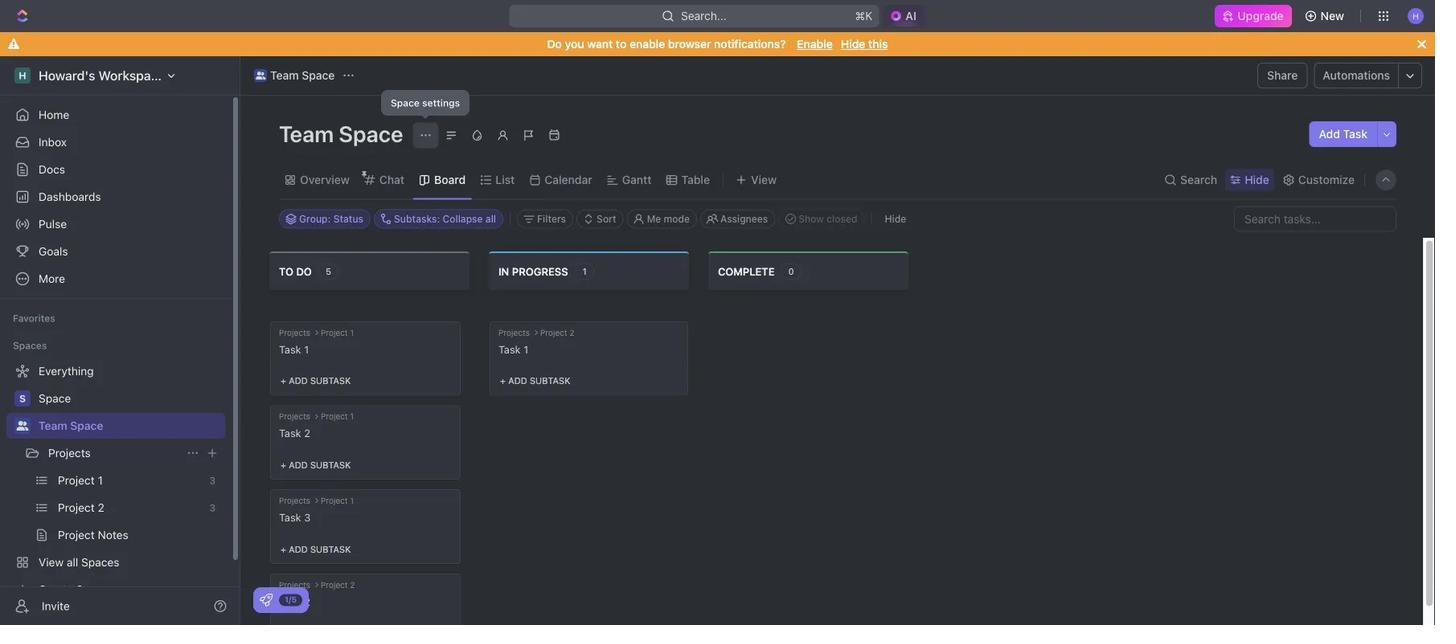 Task type: locate. For each thing, give the bounding box(es) containing it.
home link
[[6, 102, 225, 128]]

workspace
[[99, 68, 165, 83]]

view inside view button
[[751, 173, 777, 187]]

+ add subtask for task 1
[[500, 376, 570, 386]]

add up customize
[[1319, 127, 1340, 141]]

project inside project 2 link
[[58, 501, 95, 515]]

view up the create
[[39, 556, 64, 569]]

dashboards link
[[6, 184, 225, 210]]

add for task 3
[[289, 544, 308, 554]]

project 1 inside project 1 link
[[58, 474, 103, 487]]

2
[[570, 328, 575, 337], [304, 427, 310, 439], [98, 501, 104, 515], [350, 580, 355, 589], [304, 595, 310, 607]]

do you want to enable browser notifications? enable hide this
[[547, 37, 888, 51]]

2 vertical spatial project 2
[[321, 580, 355, 589]]

board link
[[431, 169, 466, 191]]

+ down 'task 1'
[[500, 376, 506, 386]]

0 vertical spatial hide
[[841, 37, 866, 51]]

0 vertical spatial project 2
[[540, 328, 575, 337]]

projects up '‎task 2'
[[279, 412, 310, 421]]

chat link
[[376, 169, 405, 191]]

task
[[1343, 127, 1368, 141], [499, 343, 521, 355], [279, 511, 301, 523], [279, 595, 301, 607]]

⌘k
[[855, 9, 873, 23]]

add down task 3
[[289, 544, 308, 554]]

progress
[[512, 265, 568, 277]]

1 horizontal spatial user group image
[[256, 72, 266, 80]]

1 horizontal spatial h
[[1413, 11, 1419, 20]]

1 vertical spatial view
[[39, 556, 64, 569]]

view button
[[730, 169, 782, 191]]

you
[[565, 37, 584, 51]]

2 vertical spatial hide
[[885, 213, 906, 225]]

+ add subtask down ‎task 1
[[281, 376, 351, 386]]

add for task 1
[[508, 376, 527, 386]]

space
[[302, 69, 335, 82], [339, 120, 403, 147], [39, 392, 71, 405], [70, 419, 103, 433], [76, 583, 109, 597]]

0 horizontal spatial h
[[19, 70, 26, 81]]

0 horizontal spatial to
[[279, 265, 293, 277]]

home
[[39, 108, 69, 121]]

2 inside sidebar navigation
[[98, 501, 104, 515]]

project inside the project notes link
[[58, 529, 95, 542]]

subtask for ‎task 2
[[310, 460, 351, 470]]

calendar
[[545, 173, 592, 187]]

projects up task 3
[[279, 496, 310, 505]]

docs
[[39, 163, 65, 176]]

+ add subtask down 'task 1'
[[500, 376, 570, 386]]

hide inside button
[[885, 213, 906, 225]]

view inside view all spaces link
[[39, 556, 64, 569]]

view
[[751, 173, 777, 187], [39, 556, 64, 569]]

project 1 for ‎task 2
[[321, 412, 354, 421]]

subtasks:
[[394, 213, 440, 225]]

2 horizontal spatial hide
[[1245, 173, 1270, 187]]

complete
[[718, 265, 775, 277]]

0 vertical spatial user group image
[[256, 72, 266, 80]]

project 1 for task 3
[[321, 496, 354, 505]]

+ add subtask down '‎task 2'
[[281, 460, 351, 470]]

favorites
[[13, 313, 55, 324]]

projects up ‎task 1
[[279, 328, 310, 337]]

1 vertical spatial user group image
[[16, 421, 29, 431]]

project 2 for task 1
[[540, 328, 575, 337]]

0
[[788, 266, 794, 277]]

tree containing everything
[[6, 359, 225, 603]]

calendar link
[[541, 169, 592, 191]]

task for task 2
[[279, 595, 301, 607]]

show
[[799, 213, 824, 225]]

1 inside sidebar navigation
[[98, 474, 103, 487]]

list link
[[492, 169, 515, 191]]

group: status
[[299, 213, 364, 225]]

hide right closed
[[885, 213, 906, 225]]

0 horizontal spatial view
[[39, 556, 64, 569]]

spaces down favorites button
[[13, 340, 47, 351]]

tree
[[6, 359, 225, 603]]

1 horizontal spatial spaces
[[81, 556, 119, 569]]

+ down task 3
[[281, 544, 286, 554]]

1 vertical spatial h
[[19, 70, 26, 81]]

user group image inside team space 'link'
[[256, 72, 266, 80]]

1 horizontal spatial to
[[616, 37, 627, 51]]

pulse
[[39, 218, 67, 231]]

projects up 'task 1'
[[499, 328, 530, 337]]

this
[[869, 37, 888, 51]]

project 1
[[321, 328, 354, 337], [321, 412, 354, 421], [58, 474, 103, 487], [321, 496, 354, 505]]

+ down ‎task 1
[[281, 376, 286, 386]]

1 vertical spatial project 2
[[58, 501, 104, 515]]

subtask for ‎task 1
[[310, 376, 351, 386]]

‎task
[[279, 343, 301, 355], [279, 427, 301, 439]]

favorites button
[[6, 309, 62, 328]]

team space link
[[250, 66, 339, 85], [39, 413, 222, 439]]

me
[[647, 213, 661, 225]]

‎task 2
[[279, 427, 310, 439]]

subtask for task 1
[[530, 376, 570, 386]]

h inside howard's workspace, , 'element'
[[19, 70, 26, 81]]

task 1
[[499, 343, 528, 355]]

h
[[1413, 11, 1419, 20], [19, 70, 26, 81]]

3 for 1
[[209, 475, 216, 487]]

to right want
[[616, 37, 627, 51]]

2 vertical spatial team space
[[39, 419, 103, 433]]

2 ‎task from the top
[[279, 427, 301, 439]]

1 horizontal spatial hide
[[885, 213, 906, 225]]

0 horizontal spatial hide
[[841, 37, 866, 51]]

browser
[[668, 37, 711, 51]]

1 horizontal spatial view
[[751, 173, 777, 187]]

hide right search on the top right of page
[[1245, 173, 1270, 187]]

view for view
[[751, 173, 777, 187]]

project 2
[[540, 328, 575, 337], [58, 501, 104, 515], [321, 580, 355, 589]]

user group image
[[256, 72, 266, 80], [16, 421, 29, 431]]

notes
[[98, 529, 128, 542]]

1 vertical spatial spaces
[[81, 556, 119, 569]]

0 horizontal spatial user group image
[[16, 421, 29, 431]]

1 vertical spatial ‎task
[[279, 427, 301, 439]]

1 vertical spatial all
[[67, 556, 78, 569]]

customize
[[1299, 173, 1355, 187]]

add down ‎task 1
[[289, 376, 308, 386]]

all up create space
[[67, 556, 78, 569]]

3
[[209, 475, 216, 487], [209, 503, 216, 514], [304, 511, 311, 523]]

1 horizontal spatial project 2
[[321, 580, 355, 589]]

2 vertical spatial team
[[39, 419, 67, 433]]

1 horizontal spatial team space link
[[250, 66, 339, 85]]

hide
[[841, 37, 866, 51], [1245, 173, 1270, 187], [885, 213, 906, 225]]

ai
[[906, 9, 916, 23]]

0 vertical spatial ‎task
[[279, 343, 301, 355]]

to left do
[[279, 265, 293, 277]]

0 horizontal spatial all
[[67, 556, 78, 569]]

0 vertical spatial h
[[1413, 11, 1419, 20]]

sidebar navigation
[[0, 56, 244, 626]]

hide left this on the right top of the page
[[841, 37, 866, 51]]

+ add subtask for ‎task 2
[[281, 460, 351, 470]]

1 vertical spatial hide
[[1245, 173, 1270, 187]]

1 horizontal spatial all
[[486, 213, 496, 225]]

project inside project 1 link
[[58, 474, 95, 487]]

onboarding checklist button image
[[260, 594, 273, 607]]

to do
[[279, 265, 312, 277]]

+
[[281, 376, 286, 386], [500, 376, 506, 386], [281, 460, 286, 470], [281, 544, 286, 554]]

+ down '‎task 2'
[[281, 460, 286, 470]]

0 vertical spatial to
[[616, 37, 627, 51]]

add task button
[[1310, 121, 1377, 147]]

hide button
[[878, 209, 913, 229]]

add down '‎task 2'
[[289, 460, 308, 470]]

2 horizontal spatial project 2
[[540, 328, 575, 337]]

hide inside dropdown button
[[1245, 173, 1270, 187]]

all right collapse
[[486, 213, 496, 225]]

ai button
[[883, 5, 926, 27]]

1 vertical spatial team space link
[[39, 413, 222, 439]]

0 vertical spatial view
[[751, 173, 777, 187]]

view all spaces link
[[6, 550, 222, 576]]

enable
[[630, 37, 665, 51]]

more button
[[6, 266, 225, 292]]

project
[[321, 328, 348, 337], [540, 328, 567, 337], [321, 412, 348, 421], [58, 474, 95, 487], [321, 496, 348, 505], [58, 501, 95, 515], [58, 529, 95, 542], [321, 580, 348, 589]]

view up assignees
[[751, 173, 777, 187]]

0 vertical spatial spaces
[[13, 340, 47, 351]]

more
[[39, 272, 65, 285]]

add task
[[1319, 127, 1368, 141]]

1 ‎task from the top
[[279, 343, 301, 355]]

view for view all spaces
[[39, 556, 64, 569]]

h button
[[1403, 3, 1429, 29]]

customize button
[[1278, 169, 1360, 191]]

do
[[296, 265, 312, 277]]

0 horizontal spatial project 2
[[58, 501, 104, 515]]

+ add subtask down task 3
[[281, 544, 351, 554]]

1
[[583, 266, 587, 277], [350, 328, 354, 337], [304, 343, 309, 355], [524, 343, 528, 355], [350, 412, 354, 421], [98, 474, 103, 487], [350, 496, 354, 505]]

team space
[[270, 69, 335, 82], [279, 120, 408, 147], [39, 419, 103, 433]]

projects up project 1 link
[[48, 447, 91, 460]]

projects up 1/5
[[279, 580, 310, 589]]

spaces down project notes
[[81, 556, 119, 569]]

0 horizontal spatial spaces
[[13, 340, 47, 351]]

add down 'task 1'
[[508, 376, 527, 386]]

project 2 link
[[58, 495, 203, 521]]

upgrade
[[1238, 9, 1284, 23]]

‎task for ‎task 2
[[279, 427, 301, 439]]



Task type: describe. For each thing, give the bounding box(es) containing it.
s
[[19, 393, 26, 404]]

projects for task 1
[[499, 328, 530, 337]]

create space link
[[6, 577, 222, 603]]

collapse
[[443, 213, 483, 225]]

filters button
[[517, 209, 573, 229]]

+ for ‎task 1
[[281, 376, 286, 386]]

howard's workspace, , element
[[14, 68, 31, 84]]

team space inside sidebar navigation
[[39, 419, 103, 433]]

1 vertical spatial team
[[279, 120, 334, 147]]

mode
[[664, 213, 690, 225]]

inbox link
[[6, 129, 225, 155]]

0 vertical spatial team space
[[270, 69, 335, 82]]

onboarding checklist button element
[[260, 594, 273, 607]]

+ for task 3
[[281, 544, 286, 554]]

assignees button
[[700, 209, 775, 229]]

share
[[1267, 69, 1298, 82]]

1/5
[[285, 595, 297, 605]]

share button
[[1258, 63, 1308, 88]]

0 vertical spatial all
[[486, 213, 496, 225]]

enable
[[797, 37, 833, 51]]

task 2
[[279, 595, 310, 607]]

+ add subtask for ‎task 1
[[281, 376, 351, 386]]

project 2 inside sidebar navigation
[[58, 501, 104, 515]]

goals link
[[6, 239, 225, 265]]

overview link
[[297, 169, 350, 191]]

add for ‎task 1
[[289, 376, 308, 386]]

spaces inside tree
[[81, 556, 119, 569]]

automations
[[1323, 69, 1390, 82]]

5
[[326, 266, 331, 277]]

project 1 for ‎task 1
[[321, 328, 354, 337]]

in progress
[[499, 265, 568, 277]]

me mode button
[[627, 209, 697, 229]]

list
[[496, 173, 515, 187]]

hide button
[[1226, 169, 1274, 191]]

pulse link
[[6, 211, 225, 237]]

docs link
[[6, 157, 225, 183]]

chat
[[379, 173, 405, 187]]

projects link
[[48, 441, 180, 466]]

table link
[[678, 169, 710, 191]]

howard's workspace
[[39, 68, 165, 83]]

dashboards
[[39, 190, 101, 203]]

tree inside sidebar navigation
[[6, 359, 225, 603]]

status
[[333, 213, 364, 225]]

upgrade link
[[1215, 5, 1292, 27]]

automations button
[[1315, 64, 1398, 88]]

0 horizontal spatial team space link
[[39, 413, 222, 439]]

+ add subtask for task 3
[[281, 544, 351, 554]]

space inside create space link
[[76, 583, 109, 597]]

add inside button
[[1319, 127, 1340, 141]]

0 vertical spatial team space link
[[250, 66, 339, 85]]

subtasks: collapse all
[[394, 213, 496, 225]]

space, , element
[[14, 391, 31, 407]]

show closed button
[[779, 209, 865, 229]]

user group image inside sidebar navigation
[[16, 421, 29, 431]]

projects for task 2
[[279, 580, 310, 589]]

projects for task 3
[[279, 496, 310, 505]]

do
[[547, 37, 562, 51]]

task inside button
[[1343, 127, 1368, 141]]

want
[[587, 37, 613, 51]]

gantt link
[[619, 169, 652, 191]]

projects for ‎task 2
[[279, 412, 310, 421]]

goals
[[39, 245, 68, 258]]

view button
[[730, 161, 782, 199]]

‎task 1
[[279, 343, 309, 355]]

‎task for ‎task 1
[[279, 343, 301, 355]]

3 for 2
[[209, 503, 216, 514]]

search...
[[681, 9, 727, 23]]

projects inside sidebar navigation
[[48, 447, 91, 460]]

space link
[[39, 386, 222, 412]]

projects for ‎task 1
[[279, 328, 310, 337]]

space inside space link
[[39, 392, 71, 405]]

1 vertical spatial to
[[279, 265, 293, 277]]

1 vertical spatial team space
[[279, 120, 408, 147]]

inbox
[[39, 135, 67, 149]]

group:
[[299, 213, 331, 225]]

table
[[682, 173, 710, 187]]

0 vertical spatial team
[[270, 69, 299, 82]]

create
[[39, 583, 73, 597]]

+ for task 1
[[500, 376, 506, 386]]

gantt
[[622, 173, 652, 187]]

project 1 link
[[58, 468, 203, 494]]

overview
[[300, 173, 350, 187]]

assignees
[[720, 213, 768, 225]]

+ for ‎task 2
[[281, 460, 286, 470]]

Search tasks... text field
[[1235, 207, 1396, 231]]

subtask for task 3
[[310, 544, 351, 554]]

project notes link
[[58, 523, 222, 548]]

team inside sidebar navigation
[[39, 419, 67, 433]]

task 3
[[279, 511, 311, 523]]

howard's
[[39, 68, 95, 83]]

everything link
[[6, 359, 222, 384]]

new
[[1321, 9, 1345, 23]]

closed
[[827, 213, 858, 225]]

create space
[[39, 583, 109, 597]]

notifications?
[[714, 37, 786, 51]]

invite
[[42, 600, 70, 613]]

task for task 3
[[279, 511, 301, 523]]

project 2 for task 2
[[321, 580, 355, 589]]

view all spaces
[[39, 556, 119, 569]]

new button
[[1298, 3, 1354, 29]]

add for ‎task 2
[[289, 460, 308, 470]]

h inside h dropdown button
[[1413, 11, 1419, 20]]

show closed
[[799, 213, 858, 225]]

all inside sidebar navigation
[[67, 556, 78, 569]]

sort
[[597, 213, 616, 225]]

task for task 1
[[499, 343, 521, 355]]

filters
[[537, 213, 566, 225]]

board
[[434, 173, 466, 187]]

search button
[[1160, 169, 1222, 191]]

search
[[1181, 173, 1218, 187]]

me mode
[[647, 213, 690, 225]]

project notes
[[58, 529, 128, 542]]



Task type: vqa. For each thing, say whether or not it's contained in the screenshot.
4
no



